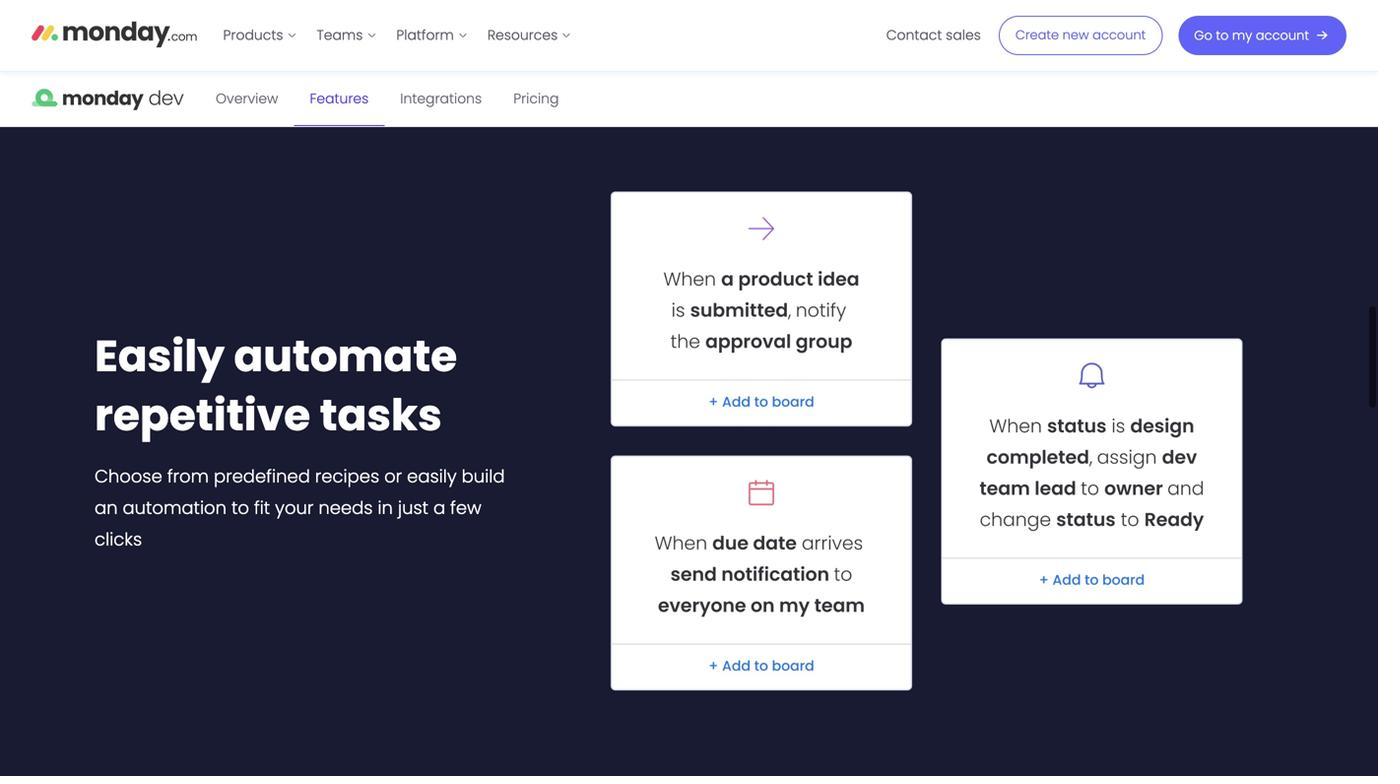 Task type: vqa. For each thing, say whether or not it's contained in the screenshot.
"Contact"
yes



Task type: locate. For each thing, give the bounding box(es) containing it.
or
[[384, 464, 402, 489]]

to right go
[[1217, 27, 1229, 44]]

sales
[[946, 26, 981, 45]]

doc image
[[95, 0, 808, 160]]

0 vertical spatial to
[[1217, 27, 1229, 44]]

new
[[1063, 26, 1090, 44]]

1 vertical spatial to
[[232, 496, 249, 521]]

easily automate repetitive tasks
[[95, 326, 457, 446]]

repetitive
[[95, 385, 311, 446]]

needs
[[319, 496, 373, 521]]

automate
[[234, 326, 457, 387]]

automation
[[123, 496, 227, 521]]

1 horizontal spatial to
[[1217, 27, 1229, 44]]

list containing products
[[213, 0, 582, 71]]

1 horizontal spatial account
[[1256, 27, 1310, 44]]

to
[[1217, 27, 1229, 44], [232, 496, 249, 521]]

monday.com logo image
[[32, 13, 198, 54]]

easily
[[407, 464, 457, 489]]

clicks
[[95, 527, 142, 552]]

account
[[1093, 26, 1146, 44], [1256, 27, 1310, 44]]

account right new
[[1093, 26, 1146, 44]]

0 horizontal spatial to
[[232, 496, 249, 521]]

overview link
[[200, 72, 294, 126]]

teams link
[[307, 20, 387, 51]]

to left fit
[[232, 496, 249, 521]]

from
[[167, 464, 209, 489]]

create new account button
[[999, 16, 1163, 55]]

choose
[[95, 464, 162, 489]]

integrations
[[400, 89, 482, 108]]

account right the my
[[1256, 27, 1310, 44]]

0 horizontal spatial account
[[1093, 26, 1146, 44]]

easily
[[95, 326, 225, 387]]

your
[[275, 496, 314, 521]]

features link
[[294, 72, 385, 126]]

list
[[213, 0, 582, 71]]

features
[[310, 89, 369, 108]]



Task type: describe. For each thing, give the bounding box(es) containing it.
predefined
[[214, 464, 310, 489]]

in
[[378, 496, 393, 521]]

main element
[[213, 0, 1347, 71]]

resources
[[488, 26, 558, 45]]

overview
[[216, 89, 278, 108]]

account inside go to my account button
[[1256, 27, 1310, 44]]

build
[[462, 464, 505, 489]]

my
[[1233, 27, 1253, 44]]

automations image
[[570, 160, 1284, 723]]

monday.com dev image
[[32, 72, 184, 127]]

products link
[[213, 20, 307, 51]]

go
[[1195, 27, 1213, 44]]

a
[[434, 496, 446, 521]]

contact
[[887, 26, 943, 45]]

to inside button
[[1217, 27, 1229, 44]]

go to my account
[[1195, 27, 1310, 44]]

account inside the create new account button
[[1093, 26, 1146, 44]]

recipes
[[315, 464, 380, 489]]

create new account
[[1016, 26, 1146, 44]]

contact sales
[[887, 26, 981, 45]]

teams
[[317, 26, 363, 45]]

choose from predefined recipes or easily build an automation to fit your needs in just a few clicks
[[95, 464, 505, 552]]

tasks
[[320, 385, 442, 446]]

few
[[450, 496, 482, 521]]

go to my account button
[[1179, 16, 1347, 55]]

integrations link
[[385, 72, 498, 126]]

pricing link
[[498, 72, 575, 126]]

pricing
[[514, 89, 559, 108]]

an
[[95, 496, 118, 521]]

to inside choose from predefined recipes or easily build an automation to fit your needs in just a few clicks
[[232, 496, 249, 521]]

create
[[1016, 26, 1060, 44]]

resources link
[[478, 20, 582, 51]]

platform link
[[387, 20, 478, 51]]

platform
[[397, 26, 454, 45]]

fit
[[254, 496, 270, 521]]

products
[[223, 26, 283, 45]]

just
[[398, 496, 429, 521]]

contact sales button
[[877, 20, 991, 51]]



